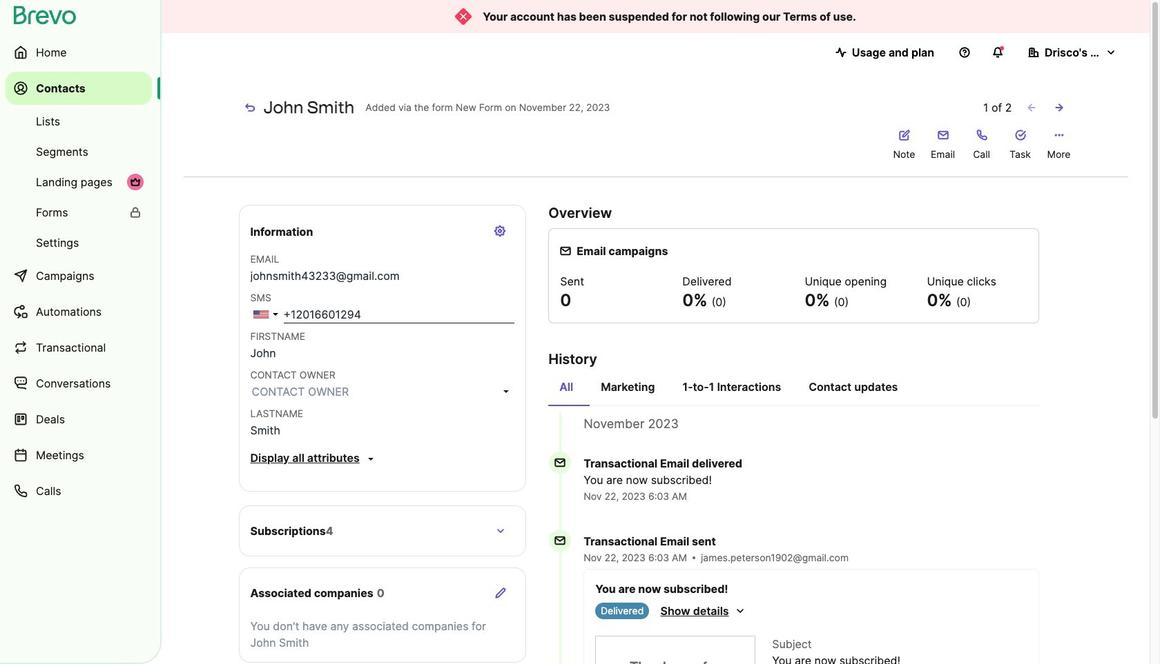 Task type: describe. For each thing, give the bounding box(es) containing it.
LASTNAME field
[[250, 423, 515, 439]]

left___8yvyj image
[[130, 207, 141, 218]]

SMS field
[[283, 307, 515, 324]]

FIRSTNAME field
[[250, 345, 515, 362]]

EMAIL field
[[250, 268, 515, 284]]



Task type: vqa. For each thing, say whether or not it's contained in the screenshot.
'address' associated with subscribe.
no



Task type: locate. For each thing, give the bounding box(es) containing it.
tab list
[[548, 374, 1039, 407]]

dialog
[[1150, 0, 1160, 665]]

left___8yvyj image
[[130, 177, 141, 188]]



